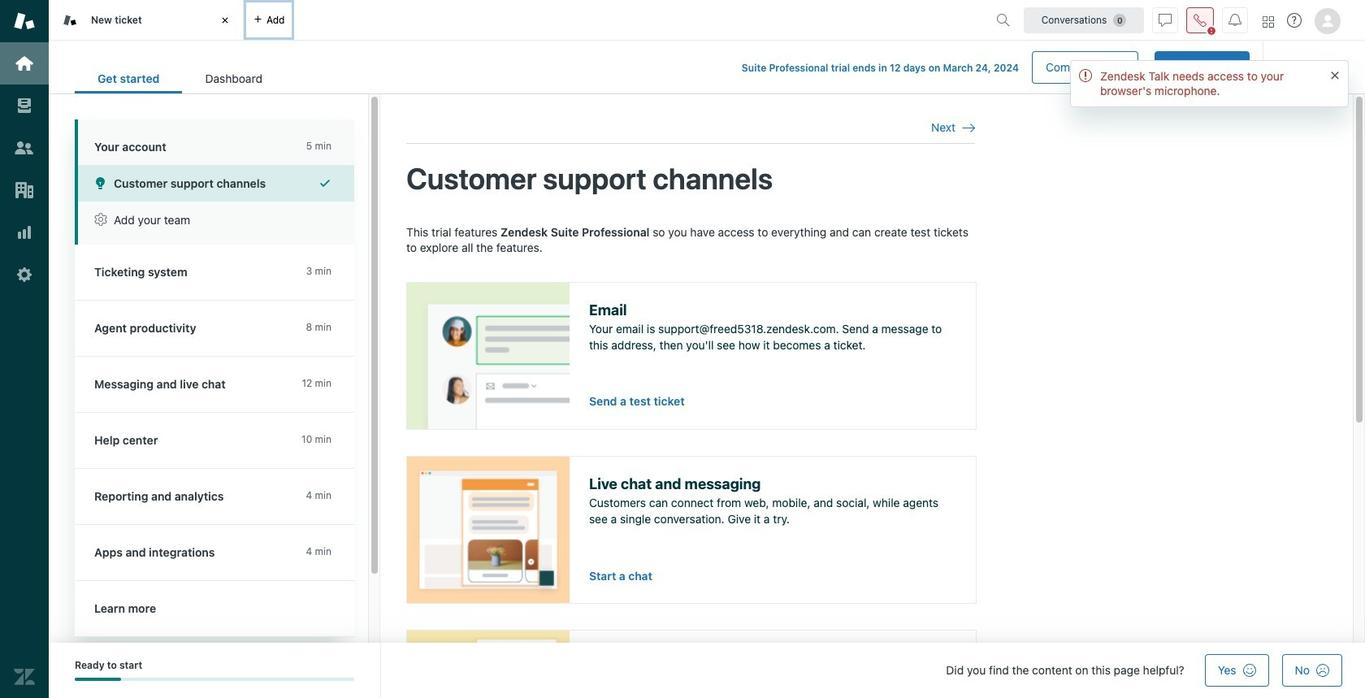 Task type: describe. For each thing, give the bounding box(es) containing it.
organizations image
[[14, 180, 35, 201]]

customers image
[[14, 137, 35, 158]]

main element
[[0, 0, 49, 698]]

example of conversation inside of messaging and the customer is asking the agent about changing the size of the retail order. image
[[407, 457, 570, 603]]

views image
[[14, 95, 35, 116]]

get started image
[[14, 53, 35, 74]]

zendesk image
[[14, 666, 35, 688]]

content-title region
[[406, 160, 975, 198]]

1 vertical spatial tab
[[182, 63, 285, 93]]

progress bar image
[[75, 678, 121, 681]]

tabs tab list
[[49, 0, 990, 41]]

admin image
[[14, 264, 35, 285]]

zendesk products image
[[1263, 16, 1274, 27]]



Task type: vqa. For each thing, say whether or not it's contained in the screenshot.
"progress bar" image
yes



Task type: locate. For each thing, give the bounding box(es) containing it.
March 24, 2024 text field
[[943, 62, 1019, 74]]

reporting image
[[14, 222, 35, 243]]

button displays agent's chat status as invisible. image
[[1159, 13, 1172, 26]]

zendesk support image
[[14, 11, 35, 32]]

progress-bar progress bar
[[75, 678, 354, 681]]

notifications image
[[1229, 13, 1242, 26]]

example of how the agent accepts an incoming phone call as well as how to log the details of the call. image
[[407, 631, 570, 698]]

example of email conversation inside of the ticketing system and the customer is asking the agent about reimbursement policy. image
[[407, 283, 570, 429]]

heading
[[75, 119, 354, 165]]

0 vertical spatial tab
[[49, 0, 244, 41]]

get help image
[[1287, 13, 1302, 28]]

region
[[406, 224, 977, 698]]

close image
[[217, 12, 233, 28]]

tab
[[49, 0, 244, 41], [182, 63, 285, 93]]

tab list
[[75, 63, 285, 93]]

footer
[[49, 643, 1365, 698]]



